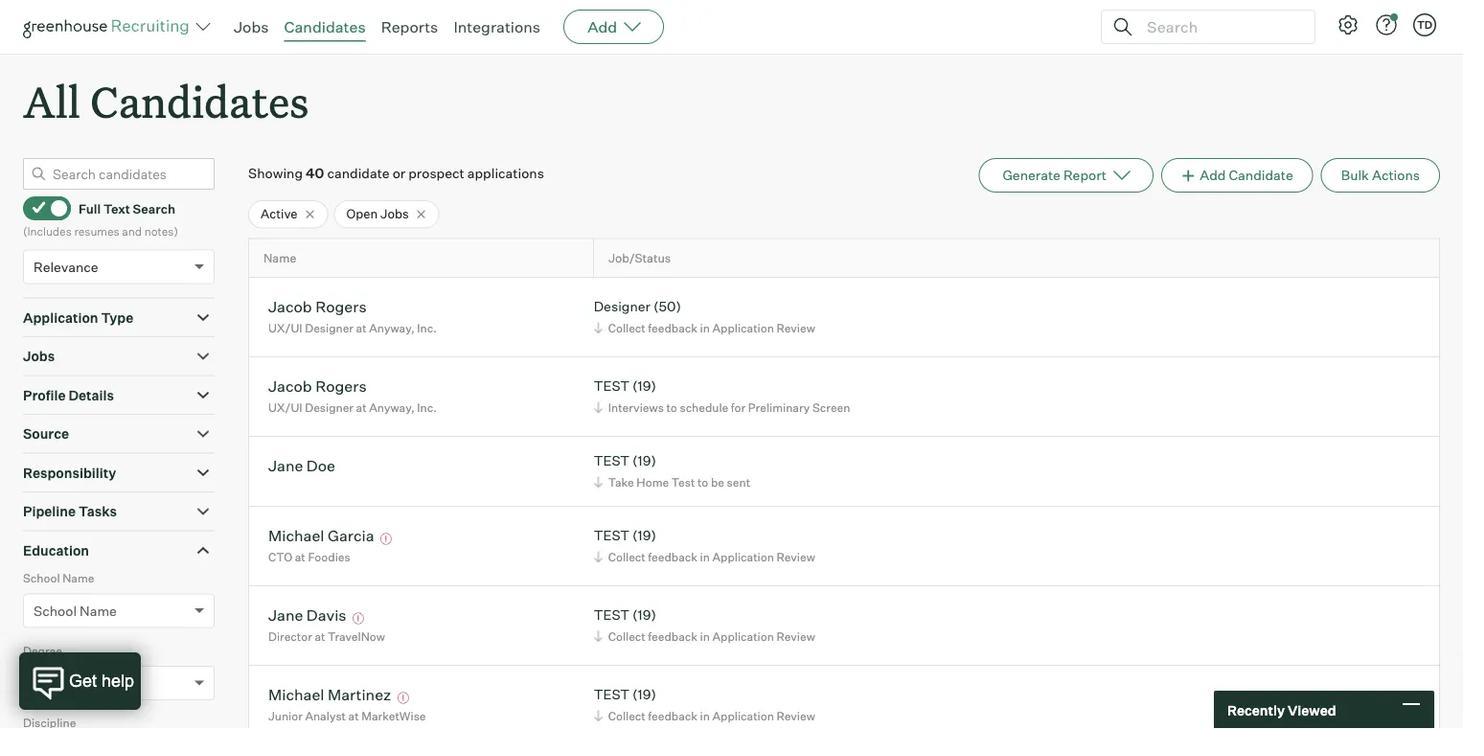 Task type: describe. For each thing, give the bounding box(es) containing it.
5 (19) from the top
[[632, 686, 656, 703]]

Search text field
[[1142, 13, 1297, 41]]

0 vertical spatial candidates
[[284, 17, 366, 36]]

jacob for designer
[[268, 297, 312, 316]]

1 vertical spatial degree
[[34, 675, 79, 691]]

add for add
[[587, 17, 617, 36]]

feedback for director at travelnow
[[648, 629, 697, 644]]

application for director at travelnow
[[712, 629, 774, 644]]

test (19) interviews to schedule for preliminary screen
[[594, 378, 850, 415]]

open jobs
[[346, 206, 409, 222]]

1 vertical spatial school
[[34, 602, 77, 619]]

cto
[[268, 550, 292, 564]]

feedback for ux/ui designer at anyway, inc.
[[648, 321, 697, 335]]

test (19) collect feedback in application review for michael garcia
[[594, 527, 815, 564]]

candidate
[[327, 165, 390, 182]]

martinez
[[328, 685, 391, 704]]

review for cto at foodies
[[776, 550, 815, 564]]

prospect
[[408, 165, 464, 182]]

cto at foodies
[[268, 550, 350, 564]]

(19) inside test (19) take home test to be sent
[[632, 452, 656, 469]]

full
[[79, 201, 101, 216]]

education
[[23, 542, 89, 559]]

inc. for test (19)
[[417, 400, 437, 415]]

generate report button
[[979, 158, 1154, 193]]

michael garcia
[[268, 526, 374, 545]]

jane davis
[[268, 605, 346, 624]]

director
[[268, 629, 312, 644]]

ux/ui for test (19)
[[268, 400, 302, 415]]

active
[[261, 206, 297, 222]]

text
[[103, 201, 130, 216]]

marketwise
[[361, 709, 426, 723]]

jane doe link
[[268, 456, 335, 478]]

details
[[68, 387, 114, 404]]

collect for cto at foodies
[[608, 550, 646, 564]]

review for ux/ui designer at anyway, inc.
[[776, 321, 815, 335]]

td
[[1417, 18, 1432, 31]]

jane doe
[[268, 456, 335, 475]]

resumes
[[74, 224, 119, 238]]

for
[[731, 400, 746, 415]]

take home test to be sent link
[[591, 473, 755, 491]]

test (19) take home test to be sent
[[594, 452, 750, 489]]

add for add candidate
[[1200, 167, 1226, 184]]

interviews
[[608, 400, 664, 415]]

jacob rogers ux/ui designer at anyway, inc. for test
[[268, 376, 437, 415]]

0 vertical spatial name
[[263, 251, 296, 266]]

showing 40 candidate or prospect applications
[[248, 165, 544, 182]]

candidate reports are now available! apply filters and select "view in app" element
[[979, 158, 1154, 193]]

5 test from the top
[[594, 686, 629, 703]]

or
[[393, 165, 405, 182]]

travelnow
[[328, 629, 385, 644]]

be
[[711, 475, 724, 489]]

(19) for cto at foodies
[[632, 527, 656, 544]]

inc. for designer (50)
[[417, 321, 437, 335]]

designer for test (19)
[[305, 400, 354, 415]]

source
[[23, 426, 69, 442]]

integrations
[[454, 17, 540, 36]]

0 vertical spatial school name
[[23, 571, 94, 586]]

designer inside designer (50) collect feedback in application review
[[594, 298, 650, 315]]

relevance
[[34, 258, 98, 275]]

to inside test (19) take home test to be sent
[[697, 475, 708, 489]]

garcia
[[328, 526, 374, 545]]

ux/ui for designer (50)
[[268, 321, 302, 335]]

1 collect feedback in application review link from the top
[[591, 319, 820, 337]]

designer (50) collect feedback in application review
[[594, 298, 815, 335]]

4 review from the top
[[776, 709, 815, 723]]

michael martinez link
[[268, 685, 391, 707]]

in for cto at foodies
[[700, 550, 710, 564]]

recently viewed
[[1227, 702, 1336, 718]]

full text search (includes resumes and notes)
[[23, 201, 178, 238]]

bulk actions link
[[1321, 158, 1440, 193]]

application type
[[23, 309, 133, 326]]

reports
[[381, 17, 438, 36]]

type
[[101, 309, 133, 326]]

feedback for cto at foodies
[[648, 550, 697, 564]]

40
[[306, 165, 324, 182]]

greenhouse recruiting image
[[23, 15, 195, 38]]

analyst
[[305, 709, 346, 723]]

michael martinez
[[268, 685, 391, 704]]

profile details
[[23, 387, 114, 404]]

michael for michael martinez
[[268, 685, 324, 704]]

4 collect from the top
[[608, 709, 646, 723]]

sent
[[727, 475, 750, 489]]

configure image
[[1337, 13, 1360, 36]]

jobs link
[[234, 17, 269, 36]]

doe
[[306, 456, 335, 475]]

application for cto at foodies
[[712, 550, 774, 564]]

test inside test (19) take home test to be sent
[[594, 452, 629, 469]]

4 feedback from the top
[[648, 709, 697, 723]]

anyway, for designer
[[369, 321, 415, 335]]

in for ux/ui designer at anyway, inc.
[[700, 321, 710, 335]]

open
[[346, 206, 378, 222]]

td button
[[1409, 10, 1440, 40]]

foodies
[[308, 550, 350, 564]]

jane for jane doe
[[268, 456, 303, 475]]

pipeline
[[23, 503, 76, 520]]

viewed
[[1288, 702, 1336, 718]]

relevance option
[[34, 258, 98, 275]]

(50)
[[653, 298, 681, 315]]



Task type: vqa. For each thing, say whether or not it's contained in the screenshot.
the leftmost Jobs
yes



Task type: locate. For each thing, give the bounding box(es) containing it.
2 test (19) collect feedback in application review from the top
[[594, 607, 815, 644]]

preliminary
[[748, 400, 810, 415]]

michael for michael garcia
[[268, 526, 324, 545]]

integrations link
[[454, 17, 540, 36]]

jobs up profile
[[23, 348, 55, 365]]

1 jacob rogers ux/ui designer at anyway, inc. from the top
[[268, 297, 437, 335]]

school name element
[[23, 569, 215, 642]]

1 vertical spatial to
[[697, 475, 708, 489]]

designer
[[594, 298, 650, 315], [305, 321, 354, 335], [305, 400, 354, 415]]

1 anyway, from the top
[[369, 321, 415, 335]]

test
[[594, 378, 629, 394], [594, 452, 629, 469], [594, 527, 629, 544], [594, 607, 629, 623], [594, 686, 629, 703]]

2 (19) from the top
[[632, 452, 656, 469]]

anyway, for test
[[369, 400, 415, 415]]

jacob rogers ux/ui designer at anyway, inc.
[[268, 297, 437, 335], [268, 376, 437, 415]]

jacob up jane doe
[[268, 376, 312, 395]]

bulk
[[1341, 167, 1369, 184]]

collect inside designer (50) collect feedback in application review
[[608, 321, 646, 335]]

review for director at travelnow
[[776, 629, 815, 644]]

collect feedback in application review link
[[591, 319, 820, 337], [591, 548, 820, 566], [591, 627, 820, 645], [591, 707, 820, 725]]

jane left doe
[[268, 456, 303, 475]]

1 in from the top
[[700, 321, 710, 335]]

all
[[23, 73, 80, 129]]

1 vertical spatial inc.
[[417, 400, 437, 415]]

2 vertical spatial test (19) collect feedback in application review
[[594, 686, 815, 723]]

michael up the junior at the bottom left of the page
[[268, 685, 324, 704]]

rogers for designer
[[315, 297, 367, 316]]

showing
[[248, 165, 303, 182]]

michael garcia link
[[268, 526, 374, 548]]

add candidate link
[[1161, 158, 1313, 193]]

test (19) collect feedback in application review
[[594, 527, 815, 564], [594, 607, 815, 644], [594, 686, 815, 723]]

screen
[[812, 400, 850, 415]]

0 vertical spatial inc.
[[417, 321, 437, 335]]

add button
[[563, 10, 664, 44]]

and
[[122, 224, 142, 238]]

degree element
[[23, 642, 215, 714]]

test for director at travelnow
[[594, 607, 629, 623]]

4 test from the top
[[594, 607, 629, 623]]

1 vertical spatial rogers
[[315, 376, 367, 395]]

to
[[666, 400, 677, 415], [697, 475, 708, 489]]

1 vertical spatial jobs
[[380, 206, 409, 222]]

in
[[700, 321, 710, 335], [700, 550, 710, 564], [700, 629, 710, 644], [700, 709, 710, 723]]

2 michael from the top
[[268, 685, 324, 704]]

actions
[[1372, 167, 1420, 184]]

inc.
[[417, 321, 437, 335], [417, 400, 437, 415]]

michael up cto at foodies
[[268, 526, 324, 545]]

collect for ux/ui designer at anyway, inc.
[[608, 321, 646, 335]]

0 vertical spatial michael
[[268, 526, 324, 545]]

2 anyway, from the top
[[369, 400, 415, 415]]

2 review from the top
[[776, 550, 815, 564]]

2 in from the top
[[700, 550, 710, 564]]

jacob rogers link for designer
[[268, 297, 367, 319]]

1 vertical spatial jacob rogers link
[[268, 376, 367, 398]]

designer for designer (50)
[[305, 321, 354, 335]]

name
[[263, 251, 296, 266], [62, 571, 94, 586], [80, 602, 117, 619]]

0 horizontal spatial to
[[666, 400, 677, 415]]

rogers up doe
[[315, 376, 367, 395]]

2 vertical spatial jobs
[[23, 348, 55, 365]]

1 vertical spatial school name
[[34, 602, 117, 619]]

to inside test (19) interviews to schedule for preliminary screen
[[666, 400, 677, 415]]

1 feedback from the top
[[648, 321, 697, 335]]

test for cto at foodies
[[594, 527, 629, 544]]

0 vertical spatial jobs
[[234, 17, 269, 36]]

(19) for ux/ui designer at anyway, inc.
[[632, 378, 656, 394]]

jacob
[[268, 297, 312, 316], [268, 376, 312, 395]]

2 jacob rogers ux/ui designer at anyway, inc. from the top
[[268, 376, 437, 415]]

jacob rogers link
[[268, 297, 367, 319], [268, 376, 367, 398]]

jane inside jane doe link
[[268, 456, 303, 475]]

2 inc. from the top
[[417, 400, 437, 415]]

school
[[23, 571, 60, 586], [34, 602, 77, 619]]

0 vertical spatial jane
[[268, 456, 303, 475]]

collect for director at travelnow
[[608, 629, 646, 644]]

junior
[[268, 709, 303, 723]]

1 vertical spatial add
[[1200, 167, 1226, 184]]

0 vertical spatial jacob rogers ux/ui designer at anyway, inc.
[[268, 297, 437, 335]]

jacob rogers ux/ui designer at anyway, inc. for designer
[[268, 297, 437, 335]]

job/status
[[608, 251, 671, 266]]

3 in from the top
[[700, 629, 710, 644]]

michael martinez has been in application review for more than 5 days image
[[395, 692, 412, 704]]

0 vertical spatial ux/ui
[[268, 321, 302, 335]]

(includes
[[23, 224, 72, 238]]

director at travelnow
[[268, 629, 385, 644]]

0 vertical spatial jacob
[[268, 297, 312, 316]]

0 vertical spatial designer
[[594, 298, 650, 315]]

checkmark image
[[32, 201, 46, 214]]

generate report
[[1003, 167, 1107, 184]]

0 vertical spatial school
[[23, 571, 60, 586]]

2 jacob rogers link from the top
[[268, 376, 367, 398]]

schedule
[[680, 400, 728, 415]]

2 vertical spatial designer
[[305, 400, 354, 415]]

0 vertical spatial add
[[587, 17, 617, 36]]

michael garcia has been in application review for more than 5 days image
[[377, 533, 395, 545]]

jobs right open
[[380, 206, 409, 222]]

(19) for director at travelnow
[[632, 607, 656, 623]]

4 (19) from the top
[[632, 607, 656, 623]]

jacob for test
[[268, 376, 312, 395]]

1 vertical spatial designer
[[305, 321, 354, 335]]

(19)
[[632, 378, 656, 394], [632, 452, 656, 469], [632, 527, 656, 544], [632, 607, 656, 623], [632, 686, 656, 703]]

td button
[[1413, 13, 1436, 36]]

candidates
[[284, 17, 366, 36], [90, 73, 309, 129]]

all candidates
[[23, 73, 309, 129]]

candidates right jobs link
[[284, 17, 366, 36]]

candidates link
[[284, 17, 366, 36]]

0 vertical spatial rogers
[[315, 297, 367, 316]]

jane up director
[[268, 605, 303, 624]]

jane for jane davis
[[268, 605, 303, 624]]

0 horizontal spatial jobs
[[23, 348, 55, 365]]

1 rogers from the top
[[315, 297, 367, 316]]

2 collect feedback in application review link from the top
[[591, 548, 820, 566]]

rogers down open
[[315, 297, 367, 316]]

add candidate
[[1200, 167, 1293, 184]]

3 collect feedback in application review link from the top
[[591, 627, 820, 645]]

3 (19) from the top
[[632, 527, 656, 544]]

collect feedback in application review link for jane davis
[[591, 627, 820, 645]]

2 jacob from the top
[[268, 376, 312, 395]]

generate
[[1003, 167, 1061, 184]]

name up degree element
[[80, 602, 117, 619]]

test inside test (19) interviews to schedule for preliminary screen
[[594, 378, 629, 394]]

1 vertical spatial jacob
[[268, 376, 312, 395]]

interviews to schedule for preliminary screen link
[[591, 398, 855, 416]]

3 test from the top
[[594, 527, 629, 544]]

1 jacob from the top
[[268, 297, 312, 316]]

2 rogers from the top
[[315, 376, 367, 395]]

home
[[637, 475, 669, 489]]

2 jane from the top
[[268, 605, 303, 624]]

to left be
[[697, 475, 708, 489]]

1 vertical spatial ux/ui
[[268, 400, 302, 415]]

1 vertical spatial name
[[62, 571, 94, 586]]

application for ux/ui designer at anyway, inc.
[[712, 321, 774, 335]]

2 vertical spatial name
[[80, 602, 117, 619]]

jane
[[268, 456, 303, 475], [268, 605, 303, 624]]

name down education
[[62, 571, 94, 586]]

jacob rogers link for test
[[268, 376, 367, 398]]

jane davis has been in application review for more than 5 days image
[[350, 613, 367, 624]]

2 collect from the top
[[608, 550, 646, 564]]

junior analyst at marketwise
[[268, 709, 426, 723]]

feedback inside designer (50) collect feedback in application review
[[648, 321, 697, 335]]

1 horizontal spatial to
[[697, 475, 708, 489]]

take
[[608, 475, 634, 489]]

application inside designer (50) collect feedback in application review
[[712, 321, 774, 335]]

2 test from the top
[[594, 452, 629, 469]]

1 vertical spatial candidates
[[90, 73, 309, 129]]

4 collect feedback in application review link from the top
[[591, 707, 820, 725]]

1 review from the top
[[776, 321, 815, 335]]

1 collect from the top
[[608, 321, 646, 335]]

review inside designer (50) collect feedback in application review
[[776, 321, 815, 335]]

applications
[[467, 165, 544, 182]]

anyway,
[[369, 321, 415, 335], [369, 400, 415, 415]]

1 vertical spatial michael
[[268, 685, 324, 704]]

jobs
[[234, 17, 269, 36], [380, 206, 409, 222], [23, 348, 55, 365]]

3 collect from the top
[[608, 629, 646, 644]]

rogers for test
[[315, 376, 367, 395]]

collect feedback in application review link for michael garcia
[[591, 548, 820, 566]]

jane inside 'jane davis' link
[[268, 605, 303, 624]]

name down active
[[263, 251, 296, 266]]

1 vertical spatial jacob rogers ux/ui designer at anyway, inc.
[[268, 376, 437, 415]]

0 vertical spatial degree
[[23, 644, 62, 658]]

3 test (19) collect feedback in application review from the top
[[594, 686, 815, 723]]

notes)
[[144, 224, 178, 238]]

1 jacob rogers link from the top
[[268, 297, 367, 319]]

0 vertical spatial anyway,
[[369, 321, 415, 335]]

1 horizontal spatial add
[[1200, 167, 1226, 184]]

feedback
[[648, 321, 697, 335], [648, 550, 697, 564], [648, 629, 697, 644], [648, 709, 697, 723]]

reports link
[[381, 17, 438, 36]]

4 in from the top
[[700, 709, 710, 723]]

test
[[671, 475, 695, 489]]

test (19) collect feedback in application review for jane davis
[[594, 607, 815, 644]]

3 feedback from the top
[[648, 629, 697, 644]]

1 vertical spatial jane
[[268, 605, 303, 624]]

1 test (19) collect feedback in application review from the top
[[594, 527, 815, 564]]

2 feedback from the top
[[648, 550, 697, 564]]

2 ux/ui from the top
[[268, 400, 302, 415]]

(19) inside test (19) interviews to schedule for preliminary screen
[[632, 378, 656, 394]]

1 michael from the top
[[268, 526, 324, 545]]

michael
[[268, 526, 324, 545], [268, 685, 324, 704]]

collect
[[608, 321, 646, 335], [608, 550, 646, 564], [608, 629, 646, 644], [608, 709, 646, 723]]

collect feedback in application review link for michael martinez
[[591, 707, 820, 725]]

bulk actions
[[1341, 167, 1420, 184]]

degree
[[23, 644, 62, 658], [34, 675, 79, 691]]

0 vertical spatial to
[[666, 400, 677, 415]]

profile
[[23, 387, 66, 404]]

1 vertical spatial test (19) collect feedback in application review
[[594, 607, 815, 644]]

davis
[[306, 605, 346, 624]]

candidates down jobs link
[[90, 73, 309, 129]]

recently
[[1227, 702, 1285, 718]]

jane davis link
[[268, 605, 346, 627]]

2 horizontal spatial jobs
[[380, 206, 409, 222]]

candidate
[[1229, 167, 1293, 184]]

application
[[23, 309, 98, 326], [712, 321, 774, 335], [712, 550, 774, 564], [712, 629, 774, 644], [712, 709, 774, 723]]

1 inc. from the top
[[417, 321, 437, 335]]

1 jane from the top
[[268, 456, 303, 475]]

1 vertical spatial anyway,
[[369, 400, 415, 415]]

1 (19) from the top
[[632, 378, 656, 394]]

0 vertical spatial test (19) collect feedback in application review
[[594, 527, 815, 564]]

in inside designer (50) collect feedback in application review
[[700, 321, 710, 335]]

Search candidates field
[[23, 158, 215, 190]]

3 review from the top
[[776, 629, 815, 644]]

1 horizontal spatial jobs
[[234, 17, 269, 36]]

search
[[133, 201, 175, 216]]

0 horizontal spatial add
[[587, 17, 617, 36]]

in for director at travelnow
[[700, 629, 710, 644]]

add inside "popup button"
[[587, 17, 617, 36]]

0 vertical spatial jacob rogers link
[[268, 297, 367, 319]]

report
[[1063, 167, 1107, 184]]

test for ux/ui designer at anyway, inc.
[[594, 378, 629, 394]]

jobs left candidates link
[[234, 17, 269, 36]]

pipeline tasks
[[23, 503, 117, 520]]

jacob down active
[[268, 297, 312, 316]]

tasks
[[79, 503, 117, 520]]

responsibility
[[23, 464, 116, 481]]

1 test from the top
[[594, 378, 629, 394]]

1 ux/ui from the top
[[268, 321, 302, 335]]

to left schedule
[[666, 400, 677, 415]]



